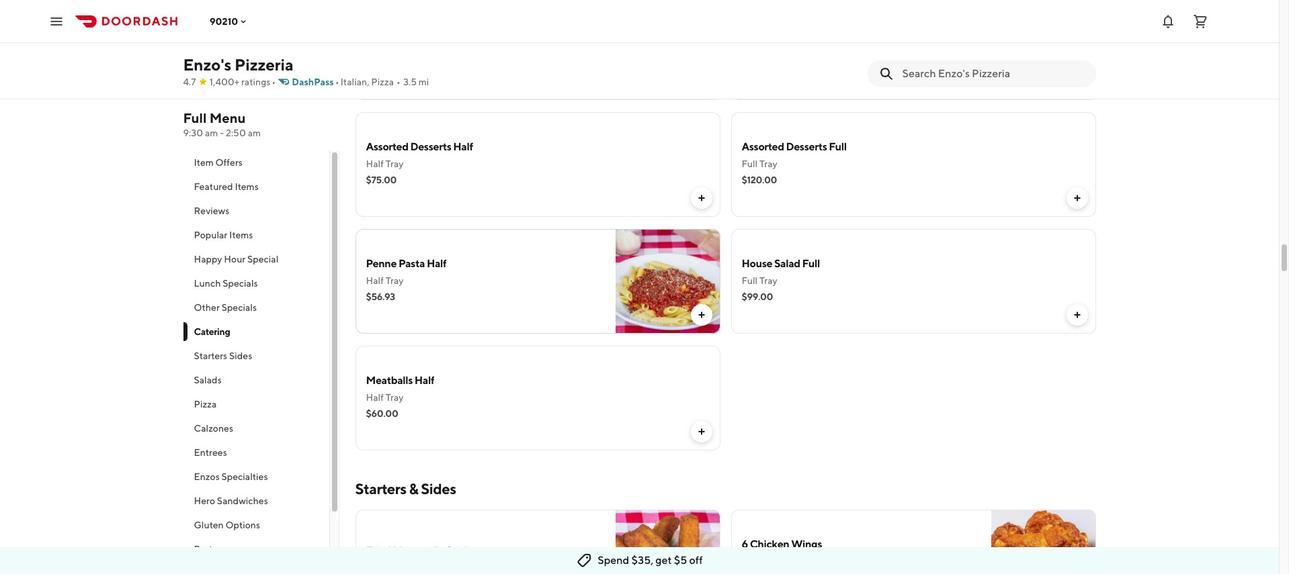 Task type: vqa. For each thing, say whether or not it's contained in the screenshot.


Task type: describe. For each thing, give the bounding box(es) containing it.
lunch
[[194, 278, 221, 289]]

salads button
[[183, 368, 329, 393]]

specialties
[[222, 472, 268, 483]]

pastas
[[194, 545, 222, 555]]

add item to cart image for meatballs half
[[696, 427, 707, 438]]

mozzarella
[[393, 545, 445, 558]]

-
[[220, 128, 224, 139]]

italian, pizza • 3.5 mi
[[341, 77, 429, 87]]

featured items
[[194, 182, 259, 192]]

calzones button
[[183, 417, 329, 441]]

fried mozzarella sticks
[[366, 545, 475, 558]]

assorted desserts full full tray $120.00
[[742, 141, 847, 186]]

full inside full menu 9:30 am - 2:50 am
[[183, 110, 207, 126]]

reviews
[[194, 206, 230, 217]]

90210
[[210, 16, 238, 27]]

salads
[[194, 375, 222, 386]]

happy hour special button
[[183, 247, 329, 272]]

assorted for assorted desserts half
[[366, 141, 409, 153]]

mi
[[419, 77, 429, 87]]

hero sandwiches
[[194, 496, 268, 507]]

popular items button
[[183, 223, 329, 247]]

• for italian, pizza • 3.5 mi
[[397, 77, 401, 87]]

special
[[247, 254, 279, 265]]

featured items button
[[183, 175, 329, 199]]

happy
[[194, 254, 222, 265]]

item
[[194, 157, 214, 168]]

half tray
[[366, 42, 404, 52]]

$56.93
[[366, 292, 395, 303]]

item offers
[[194, 157, 243, 168]]

1 horizontal spatial sides
[[421, 481, 456, 498]]

popular items
[[194, 230, 253, 241]]

lunch specials button
[[183, 272, 329, 296]]

fried mozzarella sticks image
[[616, 510, 720, 575]]

$75.00
[[366, 175, 397, 186]]

2 am from the left
[[248, 128, 261, 139]]

add item to cart image
[[696, 193, 707, 204]]

notification bell image
[[1161, 13, 1177, 29]]

2 • from the left
[[335, 77, 339, 87]]

assorted desserts half half tray $75.00
[[366, 141, 473, 186]]

gluten
[[194, 520, 224, 531]]

chicken
[[750, 539, 790, 551]]

hero
[[194, 496, 215, 507]]

enzos specialties
[[194, 472, 268, 483]]

1,400+
[[210, 77, 239, 87]]

90210 button
[[210, 16, 249, 27]]

popular
[[194, 230, 227, 241]]

enzos specialties button
[[183, 465, 329, 490]]

pizza button
[[183, 393, 329, 417]]

specials for other specials
[[222, 303, 257, 313]]

pizzeria
[[235, 55, 294, 74]]

fried
[[366, 545, 391, 558]]

spend
[[598, 555, 630, 568]]

starters for starters & sides
[[355, 481, 407, 498]]

sandwiches
[[217, 496, 268, 507]]

desserts for full
[[786, 141, 827, 153]]

enzo's
[[183, 55, 232, 74]]

specials for lunch specials
[[223, 278, 258, 289]]

tray inside penne pasta half half tray $56.93
[[386, 276, 404, 286]]

off
[[690, 555, 703, 568]]

open menu image
[[48, 13, 65, 29]]

other specials
[[194, 303, 257, 313]]

entrees
[[194, 448, 227, 459]]

6
[[742, 539, 748, 551]]

calzones
[[194, 424, 233, 434]]

starters & sides
[[355, 481, 456, 498]]

hero sandwiches button
[[183, 490, 329, 514]]

1 horizontal spatial pizza
[[371, 77, 394, 87]]

full menu 9:30 am - 2:50 am
[[183, 110, 261, 139]]

items for popular items
[[229, 230, 253, 241]]

2:50
[[226, 128, 246, 139]]

desserts for half
[[410, 141, 452, 153]]

dashpass •
[[292, 77, 339, 87]]

menu
[[210, 110, 246, 126]]

featured
[[194, 182, 233, 192]]

gluten options button
[[183, 514, 329, 538]]

catering
[[194, 327, 230, 338]]

penne
[[366, 258, 397, 270]]



Task type: locate. For each thing, give the bounding box(es) containing it.
am
[[205, 128, 218, 139], [248, 128, 261, 139]]

0 horizontal spatial pizza
[[194, 399, 217, 410]]

1 horizontal spatial desserts
[[786, 141, 827, 153]]

&
[[409, 481, 418, 498]]

0 vertical spatial items
[[235, 182, 259, 192]]

1 am from the left
[[205, 128, 218, 139]]

pizza down salads at left bottom
[[194, 399, 217, 410]]

salad
[[775, 258, 801, 270]]

items down item offers button
[[235, 182, 259, 192]]

dashpass
[[292, 77, 334, 87]]

$99.00
[[742, 292, 773, 303]]

$5
[[674, 555, 687, 568]]

specials down lunch specials
[[222, 303, 257, 313]]

0 horizontal spatial starters
[[194, 351, 227, 362]]

options
[[226, 520, 260, 531]]

0 horizontal spatial assorted
[[366, 141, 409, 153]]

0 items, open order cart image
[[1193, 13, 1209, 29]]

pasta
[[399, 258, 425, 270]]

full tray
[[742, 42, 778, 52]]

$35,
[[632, 555, 654, 568]]

1 horizontal spatial assorted
[[742, 141, 784, 153]]

hour
[[224, 254, 246, 265]]

italian,
[[341, 77, 369, 87]]

enzos
[[194, 472, 220, 483]]

1 assorted from the left
[[366, 141, 409, 153]]

• left 3.5
[[397, 77, 401, 87]]

tray
[[386, 42, 404, 52], [760, 42, 778, 52], [386, 159, 404, 169], [760, 159, 778, 169], [386, 276, 404, 286], [760, 276, 778, 286], [386, 393, 404, 403]]

wings
[[792, 539, 822, 551]]

lunch specials
[[194, 278, 258, 289]]

1 horizontal spatial starters
[[355, 481, 407, 498]]

entrees button
[[183, 441, 329, 465]]

pizza left 3.5
[[371, 77, 394, 87]]

starters inside button
[[194, 351, 227, 362]]

1 desserts from the left
[[410, 141, 452, 153]]

4.7
[[183, 77, 196, 87]]

0 vertical spatial specials
[[223, 278, 258, 289]]

1 vertical spatial sides
[[421, 481, 456, 498]]

tray inside the assorted desserts full full tray $120.00
[[760, 159, 778, 169]]

enzo's pizzeria
[[183, 55, 294, 74]]

sides
[[229, 351, 252, 362], [421, 481, 456, 498]]

assorted inside assorted desserts half half tray $75.00
[[366, 141, 409, 153]]

pizza
[[371, 77, 394, 87], [194, 399, 217, 410]]

ratings
[[241, 77, 271, 87]]

0 horizontal spatial am
[[205, 128, 218, 139]]

add item to cart image for assorted desserts full
[[1072, 193, 1083, 204]]

assorted inside the assorted desserts full full tray $120.00
[[742, 141, 784, 153]]

meatballs half half tray $60.00
[[366, 375, 435, 420]]

2 assorted from the left
[[742, 141, 784, 153]]

specials inside button
[[223, 278, 258, 289]]

items for featured items
[[235, 182, 259, 192]]

9:30
[[183, 128, 203, 139]]

1 vertical spatial specials
[[222, 303, 257, 313]]

starters down catering
[[194, 351, 227, 362]]

pastas button
[[183, 538, 329, 562]]

specials down happy hour special
[[223, 278, 258, 289]]

reviews button
[[183, 199, 329, 223]]

add item to cart image for house salad full
[[1072, 310, 1083, 321]]

1 vertical spatial pizza
[[194, 399, 217, 410]]

starters sides
[[194, 351, 252, 362]]

•
[[272, 77, 276, 87], [335, 77, 339, 87], [397, 77, 401, 87]]

starters left &
[[355, 481, 407, 498]]

6 chicken wings image
[[991, 510, 1096, 575]]

tray inside assorted desserts half half tray $75.00
[[386, 159, 404, 169]]

1,400+ ratings •
[[210, 77, 276, 87]]

1 horizontal spatial am
[[248, 128, 261, 139]]

3.5
[[403, 77, 417, 87]]

tray inside "house salad full full tray $99.00"
[[760, 276, 778, 286]]

3 • from the left
[[397, 77, 401, 87]]

desserts inside assorted desserts half half tray $75.00
[[410, 141, 452, 153]]

1 horizontal spatial •
[[335, 77, 339, 87]]

sides up salads button
[[229, 351, 252, 362]]

2 desserts from the left
[[786, 141, 827, 153]]

Item Search search field
[[903, 67, 1086, 81]]

desserts inside the assorted desserts full full tray $120.00
[[786, 141, 827, 153]]

spend $35, get $5 off
[[598, 555, 703, 568]]

items
[[235, 182, 259, 192], [229, 230, 253, 241]]

0 vertical spatial pizza
[[371, 77, 394, 87]]

other
[[194, 303, 220, 313]]

items inside button
[[235, 182, 259, 192]]

sticks
[[446, 545, 475, 558]]

full
[[742, 42, 758, 52], [183, 110, 207, 126], [829, 141, 847, 153], [742, 159, 758, 169], [803, 258, 820, 270], [742, 276, 758, 286]]

items up happy hour special
[[229, 230, 253, 241]]

penne pasta half half tray $56.93
[[366, 258, 447, 303]]

2 horizontal spatial •
[[397, 77, 401, 87]]

• right ratings
[[272, 77, 276, 87]]

pizza inside button
[[194, 399, 217, 410]]

1 • from the left
[[272, 77, 276, 87]]

am left -
[[205, 128, 218, 139]]

tray inside the meatballs half half tray $60.00
[[386, 393, 404, 403]]

assorted up $120.00
[[742, 141, 784, 153]]

assorted
[[366, 141, 409, 153], [742, 141, 784, 153]]

starters sides button
[[183, 344, 329, 368]]

assorted up $75.00
[[366, 141, 409, 153]]

desserts
[[410, 141, 452, 153], [786, 141, 827, 153]]

house
[[742, 258, 773, 270]]

gluten options
[[194, 520, 260, 531]]

add item to cart image
[[1072, 193, 1083, 204], [696, 310, 707, 321], [1072, 310, 1083, 321], [696, 427, 707, 438]]

specials inside button
[[222, 303, 257, 313]]

1 vertical spatial starters
[[355, 481, 407, 498]]

0 horizontal spatial sides
[[229, 351, 252, 362]]

am right 2:50
[[248, 128, 261, 139]]

0 vertical spatial starters
[[194, 351, 227, 362]]

starters
[[194, 351, 227, 362], [355, 481, 407, 498]]

• left italian,
[[335, 77, 339, 87]]

0 horizontal spatial •
[[272, 77, 276, 87]]

starters for starters sides
[[194, 351, 227, 362]]

item offers button
[[183, 151, 329, 175]]

0 vertical spatial sides
[[229, 351, 252, 362]]

other specials button
[[183, 296, 329, 320]]

0 horizontal spatial desserts
[[410, 141, 452, 153]]

$120.00
[[742, 175, 777, 186]]

sides right &
[[421, 481, 456, 498]]

1 vertical spatial items
[[229, 230, 253, 241]]

• for 1,400+ ratings •
[[272, 77, 276, 87]]

half
[[366, 42, 384, 52], [453, 141, 473, 153], [366, 159, 384, 169], [427, 258, 447, 270], [366, 276, 384, 286], [415, 375, 435, 387], [366, 393, 384, 403]]

items inside button
[[229, 230, 253, 241]]

sides inside button
[[229, 351, 252, 362]]

meatballs
[[366, 375, 413, 387]]

house salad full full tray $99.00
[[742, 258, 820, 303]]

$60.00
[[366, 409, 398, 420]]

happy hour special
[[194, 254, 279, 265]]

offers
[[216, 157, 243, 168]]

penne pasta half image
[[616, 229, 720, 334]]

assorted for assorted desserts full
[[742, 141, 784, 153]]

get
[[656, 555, 672, 568]]

6 chicken wings
[[742, 539, 822, 551]]



